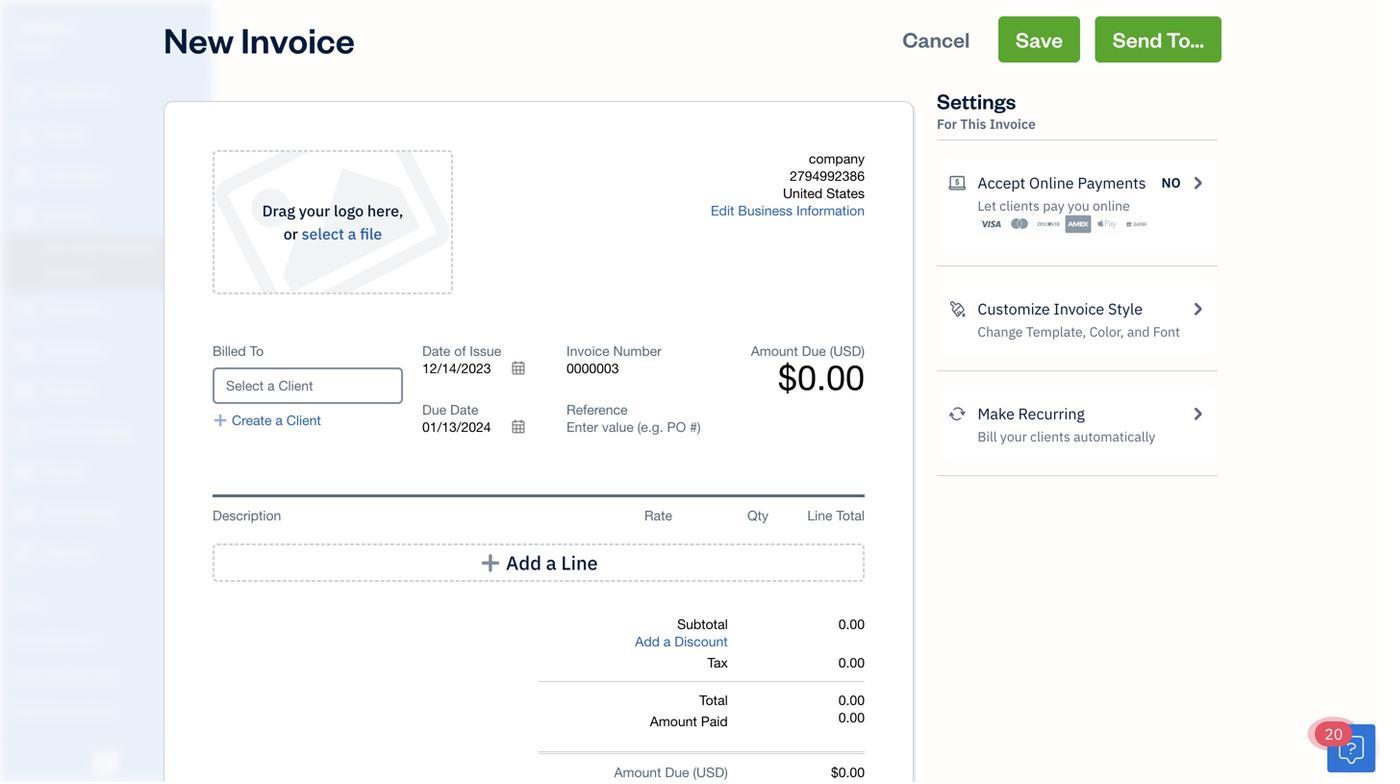 Task type: vqa. For each thing, say whether or not it's contained in the screenshot.
chevron large down icon associated with Payments
no



Task type: locate. For each thing, give the bounding box(es) containing it.
(
[[830, 343, 834, 359], [693, 765, 697, 781]]

0 vertical spatial )
[[862, 343, 865, 359]]

date
[[422, 343, 451, 359], [450, 402, 479, 418]]

a left discount
[[664, 634, 671, 650]]

1 chevronright image from the top
[[1189, 171, 1207, 194]]

expense image
[[13, 342, 36, 361]]

0 horizontal spatial your
[[299, 201, 330, 221]]

add
[[506, 550, 542, 576], [635, 634, 660, 650]]

0 horizontal spatial add
[[506, 550, 542, 576]]

1 horizontal spatial settings
[[937, 87, 1017, 115]]

2 horizontal spatial due
[[802, 343, 827, 359]]

client image
[[13, 126, 36, 145]]

1 vertical spatial clients
[[1031, 428, 1071, 446]]

line right qty
[[808, 508, 833, 524]]

due inside due date 01/13/2024
[[422, 402, 447, 418]]

a left the 'file'
[[348, 224, 357, 244]]

3 0.00 from the top
[[839, 692, 865, 708]]

1 vertical spatial your
[[1001, 428, 1028, 446]]

change template, color, and font
[[978, 323, 1181, 341]]

line
[[808, 508, 833, 524], [561, 550, 598, 576]]

recurring
[[1019, 404, 1085, 424]]

2 vertical spatial amount
[[614, 765, 662, 781]]

a
[[348, 224, 357, 244], [276, 412, 283, 428], [546, 550, 557, 576], [664, 634, 671, 650]]

line total
[[808, 508, 865, 524]]

project image
[[13, 382, 36, 401]]

items and services
[[14, 667, 116, 683]]

and right items
[[47, 667, 67, 683]]

date inside due date 01/13/2024
[[450, 402, 479, 418]]

1 vertical spatial settings
[[14, 739, 59, 755]]

invoice image
[[13, 207, 36, 226]]

1 vertical spatial (
[[693, 765, 697, 781]]

chevronright image
[[1189, 297, 1207, 320]]

0 vertical spatial add
[[506, 550, 542, 576]]

online
[[1093, 197, 1131, 215]]

due for amount due ( usd )
[[665, 765, 690, 781]]

1 horizontal spatial due
[[665, 765, 690, 781]]

send to...
[[1113, 26, 1205, 53]]

1 vertical spatial date
[[450, 402, 479, 418]]

and
[[1128, 323, 1150, 341], [47, 667, 67, 683]]

usd
[[834, 343, 862, 359], [697, 765, 725, 781]]

1 horizontal spatial your
[[1001, 428, 1028, 446]]

visa image
[[978, 215, 1004, 234]]

due for amount due ( usd ) $0.00
[[802, 343, 827, 359]]

your up select
[[299, 201, 330, 221]]

your
[[299, 201, 330, 221], [1001, 428, 1028, 446]]

settings down bank
[[14, 739, 59, 755]]

1 horizontal spatial (
[[830, 343, 834, 359]]

total right qty
[[837, 508, 865, 524]]

subtotal add a discount tax
[[635, 616, 728, 671]]

make
[[978, 404, 1015, 424]]

team members
[[14, 632, 98, 648]]

company inside company 2794992386 united states edit business information
[[809, 151, 865, 166]]

file
[[360, 224, 382, 244]]

settings inside main element
[[14, 739, 59, 755]]

bank
[[14, 703, 42, 719]]

invoice inside the settings for this invoice
[[990, 115, 1036, 133]]

0 horizontal spatial due
[[422, 402, 447, 418]]

connections
[[45, 703, 113, 719]]

number
[[614, 343, 662, 359]]

amount due ( usd ) $0.00
[[751, 343, 865, 397]]

accept online payments
[[978, 173, 1147, 193]]

chevronright image for make recurring
[[1189, 402, 1207, 425]]

0 horizontal spatial usd
[[697, 765, 725, 781]]

1 horizontal spatial line
[[808, 508, 833, 524]]

style
[[1109, 299, 1143, 319]]

amount for amount due ( usd )
[[614, 765, 662, 781]]

0 vertical spatial due
[[802, 343, 827, 359]]

0 vertical spatial company
[[15, 18, 75, 36]]

amount due ( usd )
[[614, 765, 728, 781]]

create
[[232, 412, 272, 428]]

template,
[[1027, 323, 1087, 341]]

1 vertical spatial )
[[725, 765, 728, 781]]

0 horizontal spatial (
[[693, 765, 697, 781]]

select
[[302, 224, 344, 244]]

your inside drag your logo here , or select a file
[[299, 201, 330, 221]]

settings for settings
[[14, 739, 59, 755]]

resource center badge image
[[1328, 725, 1376, 773]]

refresh image
[[949, 402, 967, 425]]

date up 01/13/2024
[[450, 402, 479, 418]]

company
[[15, 18, 75, 36], [809, 151, 865, 166]]

clients down recurring
[[1031, 428, 1071, 446]]

$0.00
[[779, 357, 865, 397], [831, 765, 865, 781]]

due
[[802, 343, 827, 359], [422, 402, 447, 418], [665, 765, 690, 781]]

chevronright image
[[1189, 171, 1207, 194], [1189, 402, 1207, 425]]

total
[[837, 508, 865, 524], [700, 692, 728, 708]]

1 horizontal spatial )
[[862, 343, 865, 359]]

amount
[[751, 343, 799, 359], [650, 714, 698, 729], [614, 765, 662, 781]]

1 vertical spatial usd
[[697, 765, 725, 781]]

settings up this
[[937, 87, 1017, 115]]

total up paid
[[700, 692, 728, 708]]

0 horizontal spatial line
[[561, 550, 598, 576]]

0 horizontal spatial and
[[47, 667, 67, 683]]

0 vertical spatial $0.00
[[779, 357, 865, 397]]

cancel button
[[886, 16, 988, 63]]

0 vertical spatial (
[[830, 343, 834, 359]]

1 vertical spatial total
[[700, 692, 728, 708]]

settings inside the settings for this invoice
[[937, 87, 1017, 115]]

you
[[1068, 197, 1090, 215]]

0 horizontal spatial total
[[700, 692, 728, 708]]

company for company 2794992386 united states edit business information
[[809, 151, 865, 166]]

estimate image
[[13, 166, 36, 186]]

company for company owner
[[15, 18, 75, 36]]

total amount paid
[[650, 692, 728, 729]]

client
[[287, 412, 321, 428]]

onlinesales image
[[949, 171, 967, 194]]

united
[[783, 185, 823, 201]]

change
[[978, 323, 1023, 341]]

a inside drag your logo here , or select a file
[[348, 224, 357, 244]]

0.00
[[839, 616, 865, 632], [839, 655, 865, 671], [839, 692, 865, 708], [839, 710, 865, 726]]

( for amount due ( usd ) $0.00
[[830, 343, 834, 359]]

1 vertical spatial amount
[[650, 714, 698, 729]]

and inside "link"
[[47, 667, 67, 683]]

0 horizontal spatial )
[[725, 765, 728, 781]]

1 horizontal spatial company
[[809, 151, 865, 166]]

issue
[[470, 343, 502, 359]]

date left of
[[422, 343, 451, 359]]

company inside main element
[[15, 18, 75, 36]]

due inside amount due ( usd ) $0.00
[[802, 343, 827, 359]]

2 chevronright image from the top
[[1189, 402, 1207, 425]]

bill your clients automatically
[[978, 428, 1156, 446]]

of
[[454, 343, 466, 359]]

1 horizontal spatial total
[[837, 508, 865, 524]]

0 vertical spatial usd
[[834, 343, 862, 359]]

1 vertical spatial chevronright image
[[1189, 402, 1207, 425]]

0 vertical spatial amount
[[751, 343, 799, 359]]

your right bill
[[1001, 428, 1028, 446]]

logo
[[334, 201, 364, 221]]

1 vertical spatial company
[[809, 151, 865, 166]]

accept
[[978, 173, 1026, 193]]

2 vertical spatial due
[[665, 765, 690, 781]]

invoice
[[241, 16, 355, 62], [990, 115, 1036, 133], [1054, 299, 1105, 319], [567, 343, 610, 359]]

1 vertical spatial line
[[561, 550, 598, 576]]

usd inside amount due ( usd ) $0.00
[[834, 343, 862, 359]]

0 horizontal spatial settings
[[14, 739, 59, 755]]

company up "2794992386"
[[809, 151, 865, 166]]

1 horizontal spatial and
[[1128, 323, 1150, 341]]

usd for amount due ( usd ) $0.00
[[834, 343, 862, 359]]

line inside button
[[561, 550, 598, 576]]

total inside total amount paid
[[700, 692, 728, 708]]

subtotal
[[678, 616, 728, 632]]

line right plus icon
[[561, 550, 598, 576]]

1 vertical spatial due
[[422, 402, 447, 418]]

settings for this invoice
[[937, 87, 1036, 133]]

american express image
[[1066, 215, 1092, 234]]

and down style
[[1128, 323, 1150, 341]]

amount inside amount due ( usd ) $0.00
[[751, 343, 799, 359]]

1 horizontal spatial add
[[635, 634, 660, 650]]

a inside subtotal add a discount tax
[[664, 634, 671, 650]]

0 vertical spatial line
[[808, 508, 833, 524]]

1 0.00 from the top
[[839, 616, 865, 632]]

1 vertical spatial and
[[47, 667, 67, 683]]

add a line
[[506, 550, 598, 576]]

add left discount
[[635, 634, 660, 650]]

to...
[[1167, 26, 1205, 53]]

1 horizontal spatial usd
[[834, 343, 862, 359]]

settings
[[937, 87, 1017, 115], [14, 739, 59, 755]]

0 vertical spatial and
[[1128, 323, 1150, 341]]

( inside amount due ( usd ) $0.00
[[830, 343, 834, 359]]

clients
[[1000, 197, 1040, 215], [1031, 428, 1071, 446]]

0.00 0.00
[[839, 692, 865, 726]]

1 vertical spatial add
[[635, 634, 660, 650]]

clients down 'accept'
[[1000, 197, 1040, 215]]

0 vertical spatial total
[[837, 508, 865, 524]]

apps
[[14, 596, 43, 612]]

add right plus icon
[[506, 550, 542, 576]]

company up the owner
[[15, 18, 75, 36]]

0 vertical spatial settings
[[937, 87, 1017, 115]]

0 vertical spatial chevronright image
[[1189, 171, 1207, 194]]

states
[[827, 185, 865, 201]]

) inside amount due ( usd ) $0.00
[[862, 343, 865, 359]]

dashboard image
[[13, 86, 36, 105]]

0 horizontal spatial company
[[15, 18, 75, 36]]

0 vertical spatial your
[[299, 201, 330, 221]]

Client text field
[[215, 370, 401, 402]]



Task type: describe. For each thing, give the bounding box(es) containing it.
) for amount due ( usd ) $0.00
[[862, 343, 865, 359]]

customize
[[978, 299, 1051, 319]]

description
[[213, 508, 281, 524]]

send to... button
[[1096, 16, 1222, 63]]

cancel
[[903, 26, 970, 53]]

1 vertical spatial $0.00
[[831, 765, 865, 781]]

to
[[250, 343, 264, 359]]

paid
[[701, 714, 728, 729]]

reference
[[567, 402, 628, 418]]

add inside button
[[506, 550, 542, 576]]

create a client
[[232, 412, 321, 428]]

date of issue
[[422, 343, 502, 359]]

rate
[[645, 508, 673, 524]]

font
[[1154, 323, 1181, 341]]

for
[[937, 115, 958, 133]]

bank connections link
[[5, 695, 206, 729]]

a right plus icon
[[546, 550, 557, 576]]

business
[[738, 203, 793, 218]]

let
[[978, 197, 997, 215]]

team members link
[[5, 624, 206, 657]]

add a line button
[[213, 544, 865, 582]]

usd for amount due ( usd )
[[697, 765, 725, 781]]

money image
[[13, 463, 36, 482]]

edit business information button
[[711, 202, 865, 219]]

new invoice
[[164, 16, 355, 62]]

billed to
[[213, 343, 264, 359]]

customize invoice style
[[978, 299, 1143, 319]]

bank image
[[1124, 215, 1150, 234]]

$0.00 inside amount due ( usd ) $0.00
[[779, 357, 865, 397]]

freshbooks image
[[90, 752, 121, 775]]

report image
[[13, 544, 36, 563]]

or
[[284, 224, 298, 244]]

services
[[69, 667, 116, 683]]

chart image
[[13, 503, 36, 523]]

your for bill
[[1001, 428, 1028, 446]]

paintbrush image
[[949, 297, 967, 320]]

0 vertical spatial clients
[[1000, 197, 1040, 215]]

0 vertical spatial date
[[422, 343, 451, 359]]

color,
[[1090, 323, 1125, 341]]

amount for amount due ( usd ) $0.00
[[751, 343, 799, 359]]

2794992386
[[790, 168, 865, 184]]

apps link
[[5, 588, 206, 622]]

a left the client
[[276, 412, 283, 428]]

this
[[961, 115, 987, 133]]

members
[[47, 632, 98, 648]]

send
[[1113, 26, 1163, 53]]

your for drag
[[299, 201, 330, 221]]

amount inside total amount paid
[[650, 714, 698, 729]]

due date 01/13/2024
[[422, 402, 491, 435]]

apple pay image
[[1095, 215, 1121, 234]]

Issue date in MM/DD/YYYY format text field
[[422, 360, 538, 377]]

chevronright image for no
[[1189, 171, 1207, 194]]

01/13/2024
[[422, 419, 491, 435]]

here
[[368, 201, 399, 221]]

company 2794992386 united states edit business information
[[711, 151, 865, 218]]

make recurring
[[978, 404, 1085, 424]]

create a client button
[[213, 412, 321, 429]]

Reference Number text field
[[567, 419, 703, 435]]

qty
[[748, 508, 769, 524]]

online
[[1030, 173, 1075, 193]]

discount
[[675, 634, 728, 650]]

items and services link
[[5, 659, 206, 693]]

company owner
[[15, 18, 75, 54]]

main element
[[0, 0, 260, 782]]

tax
[[708, 655, 728, 671]]

save
[[1016, 26, 1064, 53]]

bill
[[978, 428, 998, 446]]

( for amount due ( usd )
[[693, 765, 697, 781]]

plus image
[[480, 553, 502, 573]]

drag your logo here , or select a file
[[262, 201, 404, 244]]

drag
[[262, 201, 295, 221]]

invoice number
[[567, 343, 662, 359]]

payment image
[[13, 301, 36, 320]]

let clients pay you online
[[978, 197, 1131, 215]]

information
[[797, 203, 865, 218]]

items
[[14, 667, 44, 683]]

,
[[399, 201, 404, 221]]

payments
[[1078, 173, 1147, 193]]

settings link
[[5, 730, 206, 764]]

20 button
[[1316, 722, 1376, 773]]

save button
[[999, 16, 1081, 63]]

20
[[1325, 724, 1344, 744]]

owner
[[15, 38, 54, 54]]

automatically
[[1074, 428, 1156, 446]]

new
[[164, 16, 234, 62]]

4 0.00 from the top
[[839, 710, 865, 726]]

add a discount button
[[635, 633, 728, 651]]

) for amount due ( usd )
[[725, 765, 728, 781]]

01/13/2024 button
[[422, 419, 538, 436]]

plus image
[[213, 412, 228, 429]]

no
[[1162, 174, 1181, 192]]

mastercard image
[[1007, 215, 1033, 234]]

Enter an Invoice # text field
[[567, 360, 620, 377]]

settings for settings for this invoice
[[937, 87, 1017, 115]]

pay
[[1043, 197, 1065, 215]]

2 0.00 from the top
[[839, 655, 865, 671]]

discover image
[[1037, 215, 1062, 234]]

bank connections
[[14, 703, 113, 719]]

team
[[14, 632, 45, 648]]

edit
[[711, 203, 735, 218]]

add inside subtotal add a discount tax
[[635, 634, 660, 650]]

timer image
[[13, 422, 36, 442]]

billed
[[213, 343, 246, 359]]



